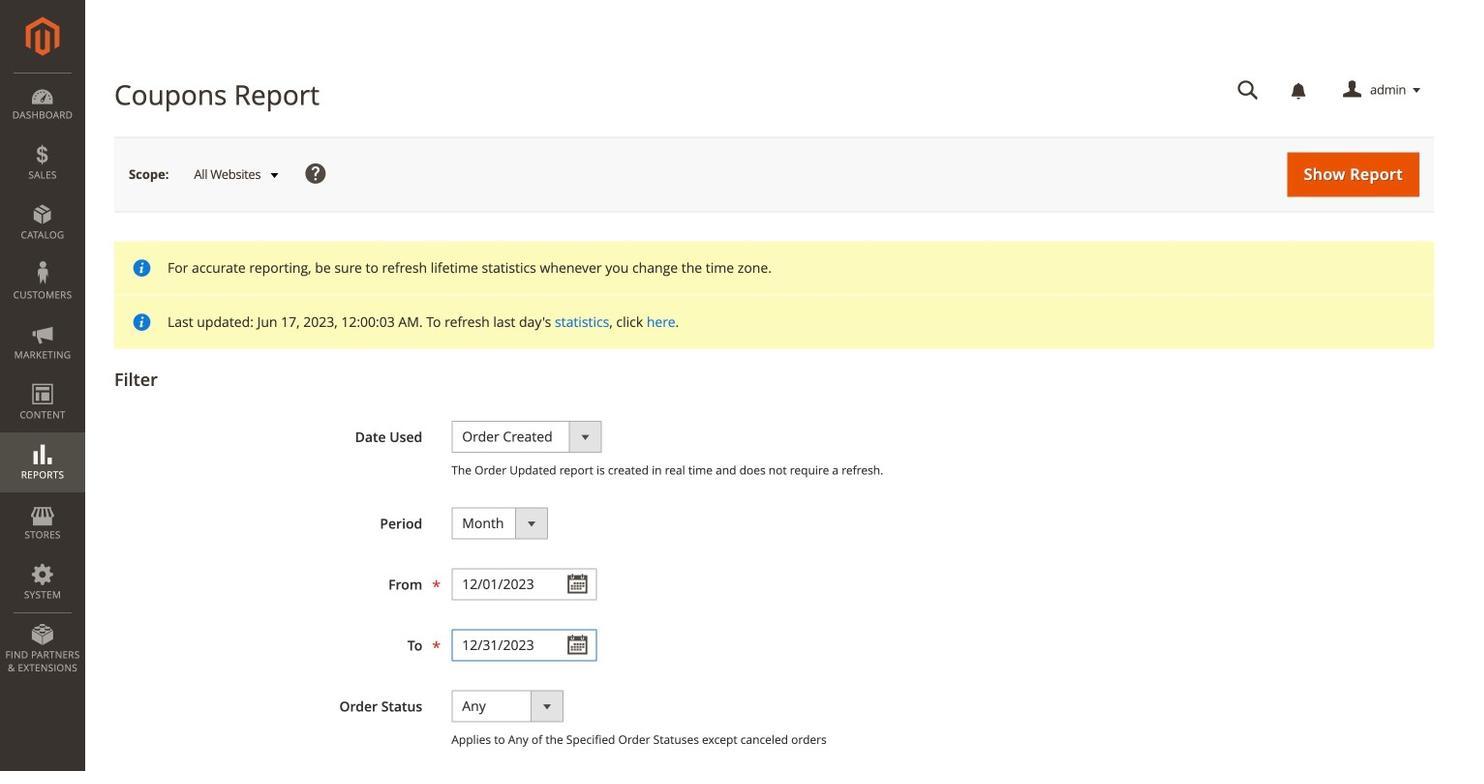 Task type: vqa. For each thing, say whether or not it's contained in the screenshot.
text field
yes



Task type: locate. For each thing, give the bounding box(es) containing it.
magento admin panel image
[[26, 16, 60, 56]]

None text field
[[452, 569, 597, 601], [452, 630, 597, 662], [452, 569, 597, 601], [452, 630, 597, 662]]

menu bar
[[0, 73, 85, 685]]

None text field
[[1224, 74, 1273, 108]]



